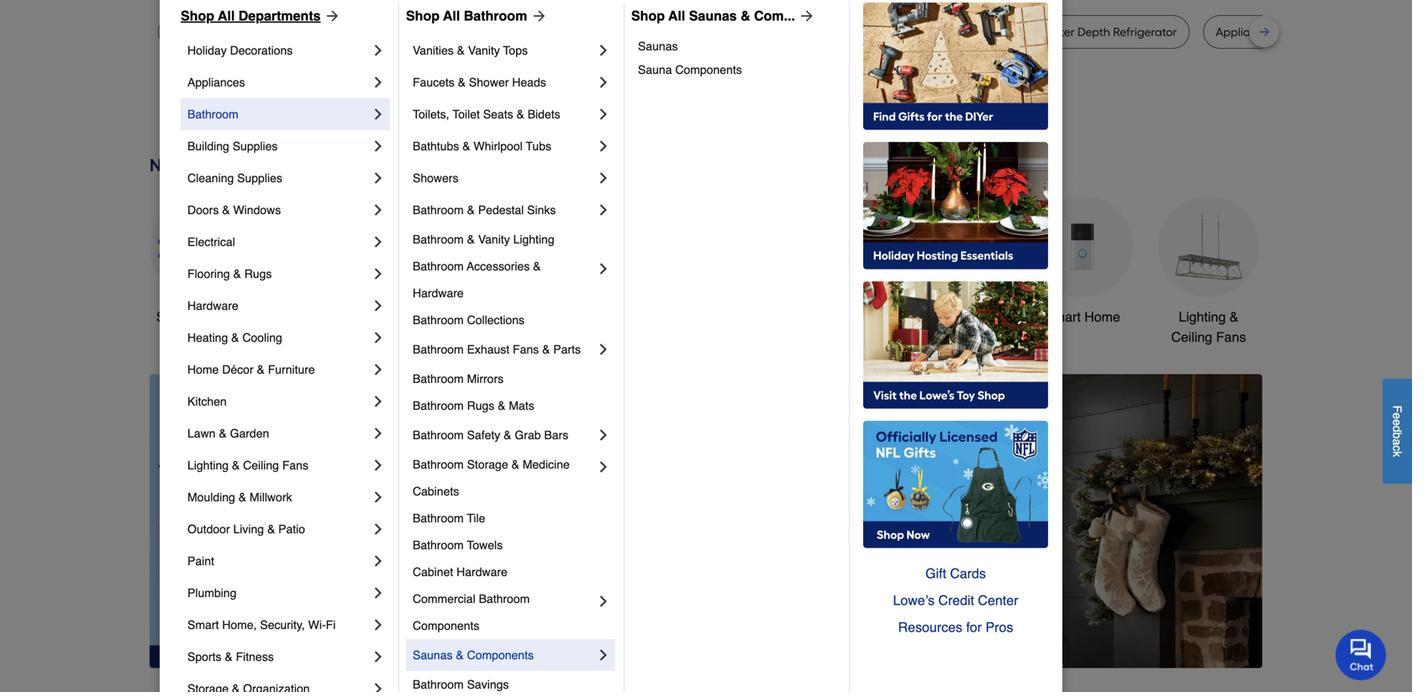 Task type: describe. For each thing, give the bounding box(es) containing it.
cleaning
[[188, 172, 234, 185]]

chevron right image for doors & windows
[[370, 202, 387, 219]]

chevron right image for lighting & ceiling fans
[[370, 457, 387, 474]]

chevron right image for outdoor living & patio
[[370, 521, 387, 538]]

bathroom exhaust fans & parts
[[413, 343, 581, 357]]

bathroom & pedestal sinks link
[[413, 194, 595, 226]]

new deals every day during 25 days of deals image
[[150, 151, 1263, 180]]

com...
[[754, 8, 795, 24]]

saunas for saunas
[[638, 40, 678, 53]]

ge profile
[[841, 25, 892, 39]]

parts
[[554, 343, 581, 357]]

commercial
[[413, 593, 476, 606]]

ge for ge profile refrigerator
[[395, 25, 410, 39]]

flooring
[[188, 267, 230, 281]]

profile for ge profile
[[859, 25, 892, 39]]

bathroom safety & grab bars
[[413, 429, 569, 442]]

find gifts for the diyer. image
[[864, 3, 1049, 130]]

chevron right image for bathtubs & whirlpool tubs
[[595, 138, 612, 155]]

shop all departments link
[[181, 6, 341, 26]]

0 horizontal spatial bathroom link
[[188, 98, 370, 130]]

cleaning supplies link
[[188, 162, 370, 194]]

mirrors
[[467, 373, 504, 386]]

bathroom tile link
[[413, 505, 612, 532]]

hardware link
[[188, 290, 370, 322]]

cards
[[951, 566, 986, 582]]

chevron right image for holiday decorations
[[370, 42, 387, 59]]

home,
[[222, 619, 257, 632]]

chevron right image for kitchen
[[370, 394, 387, 410]]

bathroom storage & medicine cabinets
[[413, 458, 573, 499]]

all for saunas
[[669, 8, 686, 24]]

bathroom safety & grab bars link
[[413, 420, 595, 452]]

deals
[[209, 309, 244, 325]]

outdoor living & patio link
[[188, 514, 370, 546]]

bathroom accessories & hardware link
[[413, 253, 595, 307]]

& inside the "bathroom storage & medicine cabinets"
[[512, 458, 520, 472]]

lighting inside lighting & ceiling fans
[[1179, 309, 1226, 325]]

bathroom & vanity lighting link
[[413, 226, 612, 253]]

chevron right image for electrical
[[370, 234, 387, 251]]

bathroom for bathroom collections
[[413, 314, 464, 327]]

50 percent off all artificial christmas trees, holiday lights and more. image
[[448, 375, 1263, 669]]

chevron right image for plumbing
[[370, 585, 387, 602]]

bathroom towels
[[413, 539, 503, 552]]

all for departments
[[218, 8, 235, 24]]

whirlpool
[[474, 140, 523, 153]]

collections
[[467, 314, 525, 327]]

chevron right image for faucets & shower heads
[[595, 74, 612, 91]]

garden
[[230, 427, 269, 441]]

bathroom savings link
[[413, 672, 612, 693]]

chevron right image for smart home, security, wi-fi
[[370, 617, 387, 634]]

smart for smart home
[[1045, 309, 1081, 325]]

sauna
[[638, 63, 672, 77]]

visit the lowe's toy shop. image
[[864, 282, 1049, 410]]

windows
[[233, 203, 281, 217]]

chevron right image for appliances
[[370, 74, 387, 91]]

cabinet
[[413, 566, 453, 579]]

arrow left image
[[462, 522, 479, 538]]

vanities
[[413, 44, 454, 57]]

& inside "link"
[[498, 399, 506, 413]]

refrigerator for counter depth refrigerator
[[1114, 25, 1178, 39]]

c
[[1391, 446, 1405, 452]]

k
[[1391, 452, 1405, 457]]

all for deals
[[191, 309, 206, 325]]

bathroom collections link
[[413, 307, 612, 334]]

shop all deals
[[156, 309, 244, 325]]

vanities & vanity tops link
[[413, 34, 595, 66]]

doors
[[188, 203, 219, 217]]

chevron right image for bathroom & pedestal sinks
[[595, 202, 612, 219]]

decorations for holiday
[[230, 44, 293, 57]]

0 vertical spatial lighting & ceiling fans
[[1172, 309, 1247, 345]]

shop for shop all bathroom
[[406, 8, 440, 24]]

counter depth refrigerator
[[1032, 25, 1178, 39]]

shop all deals link
[[150, 196, 251, 327]]

furniture
[[268, 363, 315, 377]]

tops
[[503, 44, 528, 57]]

arrow right image for shop all saunas & com...
[[795, 8, 816, 24]]

bathroom storage & medicine cabinets link
[[413, 452, 595, 505]]

smart home, security, wi-fi
[[188, 619, 336, 632]]

resources for pros link
[[864, 615, 1049, 642]]

1 vertical spatial bathroom link
[[906, 196, 1007, 327]]

bathroom towels link
[[413, 532, 612, 559]]

rugs inside "link"
[[467, 399, 495, 413]]

& inside bathroom accessories & hardware
[[533, 260, 541, 273]]

bathroom for bathroom mirrors
[[413, 373, 464, 386]]

millwork
[[250, 491, 292, 505]]

1 vertical spatial ceiling
[[243, 459, 279, 473]]

holiday decorations
[[188, 44, 293, 57]]

showers link
[[413, 162, 595, 194]]

security,
[[260, 619, 305, 632]]

bidets
[[528, 108, 561, 121]]

doors & windows
[[188, 203, 281, 217]]

chevron right image for heating & cooling
[[370, 330, 387, 346]]

chat invite button image
[[1336, 630, 1387, 681]]

saunas for saunas & components
[[413, 649, 453, 663]]

bathroom rugs & mats
[[413, 399, 535, 413]]

1 horizontal spatial lighting
[[513, 233, 555, 246]]

1 vertical spatial lighting & ceiling fans link
[[188, 450, 370, 482]]

accessories
[[467, 260, 530, 273]]

chevron right image for building supplies
[[370, 138, 387, 155]]

appliances
[[188, 76, 245, 89]]

paint
[[188, 555, 214, 568]]

vanities & vanity tops
[[413, 44, 528, 57]]

showers
[[413, 172, 459, 185]]

tubs
[[526, 140, 552, 153]]

0 horizontal spatial fans
[[282, 459, 309, 473]]

bathroom for bathroom accessories & hardware
[[413, 260, 464, 273]]

saunas & components
[[413, 649, 534, 663]]

sauna components link
[[638, 58, 838, 82]]

saunas link
[[638, 34, 838, 58]]

pedestal
[[478, 203, 524, 217]]

electrical link
[[188, 226, 370, 258]]

dishwasher
[[931, 25, 993, 39]]

electrical
[[188, 235, 235, 249]]

bathroom tile
[[413, 512, 486, 526]]

shop these last-minute gifts. $99 or less. quantities are limited and won't last. image
[[150, 375, 421, 669]]

refrigerator for french door refrigerator
[[619, 25, 683, 39]]

0 horizontal spatial lighting
[[188, 459, 229, 473]]

toilets,
[[413, 108, 450, 121]]

home décor & furniture
[[188, 363, 315, 377]]

lowe's wishes you and your family a happy hanukkah. image
[[150, 92, 1263, 135]]

holiday hosting essentials. image
[[864, 142, 1049, 270]]

pros
[[986, 620, 1014, 636]]

bathroom for bathroom savings
[[413, 679, 464, 692]]

refrigerator for ge profile refrigerator
[[449, 25, 513, 39]]

f e e d b a c k button
[[1383, 379, 1413, 484]]

supplies for cleaning supplies
[[237, 172, 282, 185]]

bathroom for bathroom & vanity lighting
[[413, 233, 464, 246]]

ceiling inside lighting & ceiling fans
[[1172, 330, 1213, 345]]

1 tools from the left
[[437, 309, 468, 325]]

faucets
[[413, 76, 455, 89]]

vanity for lighting
[[478, 233, 510, 246]]

tools inside "outdoor tools & equipment"
[[835, 309, 866, 325]]

chevron right image for hardware
[[370, 298, 387, 314]]

a
[[1391, 439, 1405, 446]]

profile for ge profile refrigerator
[[413, 25, 446, 39]]

chevron right image for toilets, toilet seats & bidets
[[595, 106, 612, 123]]

shop all saunas & com... link
[[632, 6, 816, 26]]

sports & fitness
[[188, 651, 274, 664]]



Task type: vqa. For each thing, say whether or not it's contained in the screenshot.
Kitchen link
yes



Task type: locate. For each thing, give the bounding box(es) containing it.
1 vertical spatial home
[[188, 363, 219, 377]]

d
[[1391, 426, 1405, 433]]

moulding & millwork
[[188, 491, 292, 505]]

counter
[[1032, 25, 1075, 39]]

0 horizontal spatial rugs
[[244, 267, 272, 281]]

supplies up windows
[[237, 172, 282, 185]]

2 profile from the left
[[859, 25, 892, 39]]

1 horizontal spatial lighting & ceiling fans
[[1172, 309, 1247, 345]]

arrow right image inside shop all departments link
[[321, 8, 341, 24]]

saunas
[[689, 8, 737, 24], [638, 40, 678, 53], [413, 649, 453, 663]]

0 horizontal spatial shop
[[181, 8, 214, 24]]

1 vertical spatial supplies
[[237, 172, 282, 185]]

cabinets
[[413, 485, 459, 499]]

all up ge profile refrigerator
[[443, 8, 460, 24]]

1 horizontal spatial profile
[[859, 25, 892, 39]]

shop up holiday
[[181, 8, 214, 24]]

1 horizontal spatial decorations
[[543, 330, 614, 345]]

1 horizontal spatial home
[[1085, 309, 1121, 325]]

0 vertical spatial components
[[676, 63, 742, 77]]

all up holiday decorations
[[218, 8, 235, 24]]

chevron right image for bathroom exhaust fans & parts
[[595, 341, 612, 358]]

chevron right image for commercial bathroom components
[[595, 594, 612, 610]]

chevron right image for lawn & garden
[[370, 425, 387, 442]]

hardware
[[413, 287, 464, 300], [188, 299, 239, 313], [457, 566, 508, 579]]

2 horizontal spatial saunas
[[689, 8, 737, 24]]

bathroom for bathroom exhaust fans & parts
[[413, 343, 464, 357]]

rugs down mirrors at the left
[[467, 399, 495, 413]]

1 vertical spatial outdoor
[[188, 523, 230, 536]]

0 vertical spatial rugs
[[244, 267, 272, 281]]

3 refrigerator from the left
[[1114, 25, 1178, 39]]

1 horizontal spatial ceiling
[[1172, 330, 1213, 345]]

0 horizontal spatial ceiling
[[243, 459, 279, 473]]

0 horizontal spatial decorations
[[230, 44, 293, 57]]

1 e from the top
[[1391, 413, 1405, 420]]

toilets, toilet seats & bidets
[[413, 108, 561, 121]]

chevron right image for vanities & vanity tops
[[595, 42, 612, 59]]

flooring & rugs link
[[188, 258, 370, 290]]

tools
[[437, 309, 468, 325], [835, 309, 866, 325]]

lighting & ceiling fans
[[1172, 309, 1247, 345], [188, 459, 309, 473]]

shop all departments
[[181, 8, 321, 24]]

arrow right image for shop all departments
[[321, 8, 341, 24]]

smart
[[1045, 309, 1081, 325], [188, 619, 219, 632]]

all inside 'link'
[[443, 8, 460, 24]]

1 horizontal spatial rugs
[[467, 399, 495, 413]]

0 horizontal spatial ge
[[395, 25, 410, 39]]

bathroom for bathroom & pedestal sinks
[[413, 203, 464, 217]]

bathroom for bathroom towels
[[413, 539, 464, 552]]

2 horizontal spatial shop
[[632, 8, 665, 24]]

seats
[[483, 108, 513, 121]]

heads
[[512, 76, 546, 89]]

recommended searches for you heading
[[150, 0, 1263, 2]]

2 shop from the left
[[406, 8, 440, 24]]

saunas down recommended searches for you heading
[[689, 8, 737, 24]]

bathroom collections
[[413, 314, 525, 327]]

1 shop from the left
[[181, 8, 214, 24]]

0 horizontal spatial refrigerator
[[449, 25, 513, 39]]

scroll to item #4 element
[[891, 637, 935, 647]]

outdoor for outdoor living & patio
[[188, 523, 230, 536]]

all for bathroom
[[443, 8, 460, 24]]

chevron right image for bathroom safety & grab bars
[[595, 427, 612, 444]]

1 horizontal spatial lighting & ceiling fans link
[[1159, 196, 1260, 348]]

shop up ge profile refrigerator
[[406, 8, 440, 24]]

paint link
[[188, 546, 370, 578]]

0 vertical spatial supplies
[[233, 140, 278, 153]]

bathroom & vanity lighting
[[413, 233, 555, 246]]

components for commercial bathroom components
[[413, 620, 480, 633]]

ge for ge profile
[[841, 25, 856, 39]]

0 vertical spatial lighting & ceiling fans link
[[1159, 196, 1260, 348]]

christmas
[[548, 309, 609, 325]]

chevron right image for flooring & rugs
[[370, 266, 387, 283]]

chevron right image for bathroom
[[370, 106, 387, 123]]

1 vertical spatial components
[[413, 620, 480, 633]]

saunas & components link
[[413, 640, 595, 672]]

bathroom savings
[[413, 679, 509, 692]]

decorations for christmas
[[543, 330, 614, 345]]

commercial bathroom components link
[[413, 586, 595, 640]]

doors & windows link
[[188, 194, 370, 226]]

plumbing
[[188, 587, 237, 600]]

2 e from the top
[[1391, 420, 1405, 426]]

vanity inside the bathroom & vanity lighting link
[[478, 233, 510, 246]]

supplies for building supplies
[[233, 140, 278, 153]]

arrow right image inside shop all saunas & com... link
[[795, 8, 816, 24]]

bathroom mirrors link
[[413, 366, 612, 393]]

2 vertical spatial lighting
[[188, 459, 229, 473]]

cleaning supplies
[[188, 172, 282, 185]]

e
[[1391, 413, 1405, 420], [1391, 420, 1405, 426]]

1 horizontal spatial smart
[[1045, 309, 1081, 325]]

shop all bathroom
[[406, 8, 527, 24]]

vanity for tops
[[468, 44, 500, 57]]

2 horizontal spatial lighting
[[1179, 309, 1226, 325]]

bathtubs & whirlpool tubs
[[413, 140, 552, 153]]

chevron right image for bathroom accessories & hardware
[[595, 261, 612, 277]]

saunas up sauna
[[638, 40, 678, 53]]

decorations down christmas
[[543, 330, 614, 345]]

0 vertical spatial vanity
[[468, 44, 500, 57]]

scroll to item #2 image
[[810, 638, 851, 645]]

equipment
[[799, 330, 863, 345]]

1 vertical spatial vanity
[[478, 233, 510, 246]]

vanity up accessories
[[478, 233, 510, 246]]

components down the saunas link
[[676, 63, 742, 77]]

savings
[[467, 679, 509, 692]]

0 horizontal spatial smart
[[188, 619, 219, 632]]

tools up equipment
[[835, 309, 866, 325]]

0 vertical spatial smart
[[1045, 309, 1081, 325]]

0 vertical spatial home
[[1085, 309, 1121, 325]]

all down recommended searches for you heading
[[669, 8, 686, 24]]

shop for shop all departments
[[181, 8, 214, 24]]

bathroom inside the "bathroom storage & medicine cabinets"
[[413, 458, 464, 472]]

0 horizontal spatial tools
[[437, 309, 468, 325]]

center
[[978, 593, 1019, 609]]

0 vertical spatial bathroom link
[[188, 98, 370, 130]]

e up b
[[1391, 420, 1405, 426]]

home inside home décor & furniture link
[[188, 363, 219, 377]]

ge profile refrigerator
[[395, 25, 513, 39]]

décor
[[222, 363, 254, 377]]

&
[[741, 8, 751, 24], [457, 44, 465, 57], [458, 76, 466, 89], [517, 108, 525, 121], [463, 140, 470, 153], [222, 203, 230, 217], [467, 203, 475, 217], [467, 233, 475, 246], [533, 260, 541, 273], [233, 267, 241, 281], [870, 309, 879, 325], [1230, 309, 1239, 325], [231, 331, 239, 345], [542, 343, 550, 357], [257, 363, 265, 377], [498, 399, 506, 413], [219, 427, 227, 441], [504, 429, 512, 442], [512, 458, 520, 472], [232, 459, 240, 473], [239, 491, 246, 505], [267, 523, 275, 536], [456, 649, 464, 663], [225, 651, 233, 664]]

1 horizontal spatial fans
[[513, 343, 539, 357]]

holiday
[[188, 44, 227, 57]]

chevron right image for paint
[[370, 553, 387, 570]]

& inside 'link'
[[542, 343, 550, 357]]

1 vertical spatial rugs
[[467, 399, 495, 413]]

2 vertical spatial saunas
[[413, 649, 453, 663]]

lighting & ceiling fans link
[[1159, 196, 1260, 348], [188, 450, 370, 482]]

bathtubs
[[413, 140, 459, 153]]

2 ge from the left
[[841, 25, 856, 39]]

heating & cooling
[[188, 331, 282, 345]]

hardware down towels
[[457, 566, 508, 579]]

bathroom for bathroom storage & medicine cabinets
[[413, 458, 464, 472]]

tools down bathroom accessories & hardware
[[437, 309, 468, 325]]

all up heating
[[191, 309, 206, 325]]

chevron right image for moulding & millwork
[[370, 489, 387, 506]]

outdoor down the moulding
[[188, 523, 230, 536]]

flooring & rugs
[[188, 267, 272, 281]]

chevron right image for home décor & furniture
[[370, 362, 387, 378]]

b
[[1391, 433, 1405, 439]]

sports
[[188, 651, 222, 664]]

outdoor inside "outdoor tools & equipment"
[[783, 309, 831, 325]]

1 horizontal spatial bathroom link
[[906, 196, 1007, 327]]

chevron right image for bathroom storage & medicine cabinets
[[595, 459, 612, 476]]

hardware down flooring
[[188, 299, 239, 313]]

1 profile from the left
[[413, 25, 446, 39]]

rugs up hardware link
[[244, 267, 272, 281]]

mats
[[509, 399, 535, 413]]

1 vertical spatial smart
[[188, 619, 219, 632]]

0 vertical spatial ceiling
[[1172, 330, 1213, 345]]

0 horizontal spatial profile
[[413, 25, 446, 39]]

chevron right image
[[370, 42, 387, 59], [595, 74, 612, 91], [595, 138, 612, 155], [370, 202, 387, 219], [595, 261, 612, 277], [370, 266, 387, 283], [595, 341, 612, 358], [370, 362, 387, 378], [370, 457, 387, 474], [370, 585, 387, 602], [595, 594, 612, 610], [370, 617, 387, 634], [595, 647, 612, 664], [370, 649, 387, 666]]

chevron right image for showers
[[595, 170, 612, 187]]

2 tools from the left
[[835, 309, 866, 325]]

plumbing link
[[188, 578, 370, 610]]

arrow right image
[[527, 8, 548, 24]]

saunas inside saunas & components link
[[413, 649, 453, 663]]

0 horizontal spatial saunas
[[413, 649, 453, 663]]

0 horizontal spatial arrow right image
[[321, 8, 341, 24]]

chevron right image for cleaning supplies
[[370, 170, 387, 187]]

components inside the commercial bathroom components
[[413, 620, 480, 633]]

outdoor for outdoor tools & equipment
[[783, 309, 831, 325]]

1 ge from the left
[[395, 25, 410, 39]]

0 vertical spatial lighting
[[513, 233, 555, 246]]

shop
[[156, 309, 188, 325]]

0 vertical spatial saunas
[[689, 8, 737, 24]]

fans
[[1217, 330, 1247, 345], [513, 343, 539, 357], [282, 459, 309, 473]]

officially licensed n f l gifts. shop now. image
[[864, 421, 1049, 549]]

ceiling
[[1172, 330, 1213, 345], [243, 459, 279, 473]]

appliances link
[[188, 66, 370, 98]]

outdoor tools & equipment
[[783, 309, 879, 345]]

hardware up the bathroom collections
[[413, 287, 464, 300]]

1 vertical spatial lighting & ceiling fans
[[188, 459, 309, 473]]

vanity inside vanities & vanity tops link
[[468, 44, 500, 57]]

bathroom mirrors
[[413, 373, 504, 386]]

outdoor tools & equipment link
[[780, 196, 881, 348]]

lowe's credit center
[[893, 593, 1019, 609]]

outdoor up equipment
[[783, 309, 831, 325]]

home inside smart home link
[[1085, 309, 1121, 325]]

1 vertical spatial decorations
[[543, 330, 614, 345]]

1 vertical spatial saunas
[[638, 40, 678, 53]]

supplies up the cleaning supplies
[[233, 140, 278, 153]]

shop up french door refrigerator
[[632, 8, 665, 24]]

refrigerator up vanities & vanity tops
[[449, 25, 513, 39]]

2 vertical spatial components
[[467, 649, 534, 663]]

shop for shop all saunas & com...
[[632, 8, 665, 24]]

0 horizontal spatial lighting & ceiling fans
[[188, 459, 309, 473]]

fi
[[326, 619, 336, 632]]

1 horizontal spatial arrow right image
[[795, 8, 816, 24]]

faucets & shower heads
[[413, 76, 546, 89]]

kitchen link
[[188, 386, 370, 418]]

0 vertical spatial decorations
[[230, 44, 293, 57]]

components down commercial
[[413, 620, 480, 633]]

0 horizontal spatial home
[[188, 363, 219, 377]]

decorations down shop all departments link
[[230, 44, 293, 57]]

fans inside bathroom exhaust fans & parts 'link'
[[513, 343, 539, 357]]

bathroom for bathroom safety & grab bars
[[413, 429, 464, 442]]

hardware inside bathroom accessories & hardware
[[413, 287, 464, 300]]

smart home link
[[1033, 196, 1134, 327]]

home décor & furniture link
[[188, 354, 370, 386]]

bathroom inside bathroom accessories & hardware
[[413, 260, 464, 273]]

resources
[[899, 620, 963, 636]]

shop all bathroom link
[[406, 6, 548, 26]]

1 vertical spatial lighting
[[1179, 309, 1226, 325]]

e up "d"
[[1391, 413, 1405, 420]]

1 horizontal spatial refrigerator
[[619, 25, 683, 39]]

kitchen
[[188, 395, 227, 409]]

1 horizontal spatial tools
[[835, 309, 866, 325]]

shop inside 'link'
[[406, 8, 440, 24]]

smart for smart home, security, wi-fi
[[188, 619, 219, 632]]

f
[[1391, 406, 1405, 413]]

0 horizontal spatial lighting & ceiling fans link
[[188, 450, 370, 482]]

2 horizontal spatial fans
[[1217, 330, 1247, 345]]

christmas decorations link
[[528, 196, 629, 348]]

outdoor living & patio
[[188, 523, 305, 536]]

bathroom inside the commercial bathroom components
[[479, 593, 530, 606]]

f e e d b a c k
[[1391, 406, 1405, 457]]

arrow right image
[[321, 8, 341, 24], [795, 8, 816, 24], [1232, 522, 1249, 538]]

& inside "outdoor tools & equipment"
[[870, 309, 879, 325]]

saunas up bathroom savings
[[413, 649, 453, 663]]

gift cards
[[926, 566, 986, 582]]

decorations
[[230, 44, 293, 57], [543, 330, 614, 345]]

1 horizontal spatial shop
[[406, 8, 440, 24]]

components up bathroom savings link
[[467, 649, 534, 663]]

components
[[676, 63, 742, 77], [413, 620, 480, 633], [467, 649, 534, 663]]

refrigerator right depth on the top of page
[[1114, 25, 1178, 39]]

shower
[[469, 76, 509, 89]]

2 refrigerator from the left
[[619, 25, 683, 39]]

moulding
[[188, 491, 235, 505]]

bathroom for bathroom tile
[[413, 512, 464, 526]]

2 horizontal spatial arrow right image
[[1232, 522, 1249, 538]]

outdoor
[[783, 309, 831, 325], [188, 523, 230, 536]]

refrigerator up sauna
[[619, 25, 683, 39]]

1 horizontal spatial outdoor
[[783, 309, 831, 325]]

bathroom for bathroom rugs & mats
[[413, 399, 464, 413]]

bars
[[544, 429, 569, 442]]

2 horizontal spatial refrigerator
[[1114, 25, 1178, 39]]

1 horizontal spatial saunas
[[638, 40, 678, 53]]

chevron right image
[[595, 42, 612, 59], [370, 74, 387, 91], [370, 106, 387, 123], [595, 106, 612, 123], [370, 138, 387, 155], [370, 170, 387, 187], [595, 170, 612, 187], [595, 202, 612, 219], [370, 234, 387, 251], [370, 298, 387, 314], [370, 330, 387, 346], [370, 394, 387, 410], [370, 425, 387, 442], [595, 427, 612, 444], [595, 459, 612, 476], [370, 489, 387, 506], [370, 521, 387, 538], [370, 553, 387, 570], [370, 681, 387, 693]]

0 horizontal spatial outdoor
[[188, 523, 230, 536]]

components for saunas & components
[[467, 649, 534, 663]]

storage
[[467, 458, 508, 472]]

1 refrigerator from the left
[[449, 25, 513, 39]]

gift cards link
[[864, 561, 1049, 588]]

medicine
[[523, 458, 570, 472]]

chevron right image for sports & fitness
[[370, 649, 387, 666]]

1 horizontal spatial ge
[[841, 25, 856, 39]]

3 shop from the left
[[632, 8, 665, 24]]

ge
[[395, 25, 410, 39], [841, 25, 856, 39]]

0 vertical spatial outdoor
[[783, 309, 831, 325]]

for
[[967, 620, 982, 636]]

saunas inside shop all saunas & com... link
[[689, 8, 737, 24]]

vanity left tops
[[468, 44, 500, 57]]

bathroom inside "link"
[[413, 399, 464, 413]]

shop
[[181, 8, 214, 24], [406, 8, 440, 24], [632, 8, 665, 24]]

chevron right image for saunas & components
[[595, 647, 612, 664]]



